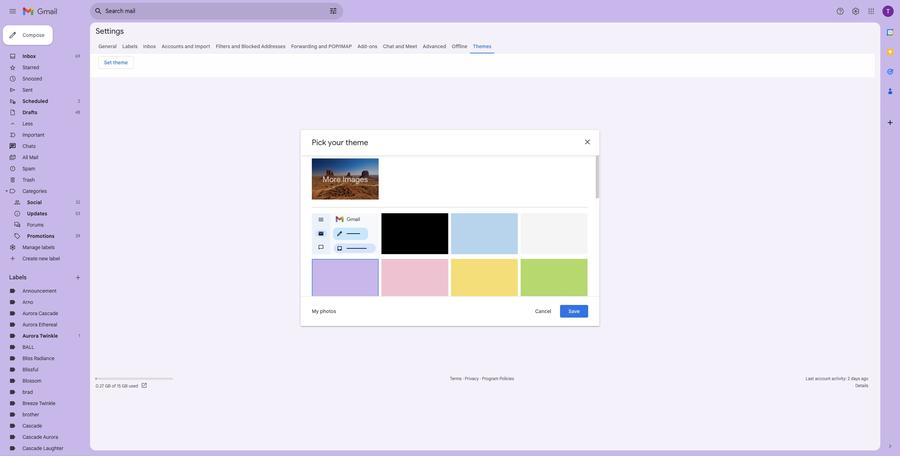 Task type: describe. For each thing, give the bounding box(es) containing it.
new
[[39, 256, 48, 262]]

pop/imap
[[329, 43, 352, 50]]

ons
[[369, 43, 377, 50]]

accounts
[[162, 43, 183, 50]]

69
[[75, 53, 80, 59]]

terms
[[450, 376, 462, 382]]

less
[[23, 121, 33, 127]]

cascade up ethereal
[[39, 311, 58, 317]]

cascade laughter
[[23, 446, 63, 452]]

radiance
[[34, 356, 55, 362]]

forwarding and pop/imap link
[[291, 43, 352, 50]]

blue option
[[451, 213, 518, 260]]

forums link
[[27, 222, 44, 228]]

brad
[[23, 389, 33, 396]]

breeze twinkle link
[[23, 401, 55, 407]]

ball
[[23, 344, 34, 351]]

labels navigation
[[0, 23, 90, 456]]

trash
[[23, 177, 35, 183]]

accounts and import
[[162, 43, 210, 50]]

blue
[[455, 254, 464, 259]]

important link
[[23, 132, 44, 138]]

pick
[[312, 138, 326, 147]]

theme
[[346, 138, 368, 147]]

2 inside labels navigation
[[78, 98, 80, 104]]

program
[[482, 376, 499, 382]]

forums
[[27, 222, 44, 228]]

advanced search options image
[[326, 4, 340, 18]]

themes
[[473, 43, 492, 50]]

aurora for aurora twinkle
[[23, 333, 39, 339]]

mustard option
[[451, 259, 518, 300]]

add-
[[358, 43, 369, 50]]

arno link
[[23, 299, 33, 306]]

labels heading
[[9, 274, 75, 281]]

social
[[27, 199, 42, 206]]

chat
[[383, 43, 394, 50]]

manage labels link
[[23, 244, 55, 251]]

breeze twinkle
[[23, 401, 55, 407]]

1 · from the left
[[463, 376, 464, 382]]

0.27
[[96, 383, 104, 389]]

default option
[[312, 213, 379, 260]]

general link
[[98, 43, 117, 50]]

all
[[23, 154, 28, 161]]

save
[[569, 308, 580, 315]]

my photos
[[312, 308, 336, 315]]

manage
[[23, 244, 40, 251]]

follow link to manage storage image
[[141, 383, 148, 390]]

privacy link
[[465, 376, 479, 382]]

cascade laughter link
[[23, 446, 63, 452]]

cascade for cascade laughter
[[23, 446, 42, 452]]

scheduled link
[[23, 98, 48, 104]]

1
[[79, 333, 80, 339]]

and for accounts
[[185, 43, 194, 50]]

sent
[[23, 87, 33, 93]]

aurora for aurora ethereal
[[23, 322, 37, 328]]

mail
[[29, 154, 38, 161]]

bliss radiance
[[23, 356, 55, 362]]

scheduled
[[23, 98, 48, 104]]

labels for labels link
[[122, 43, 138, 50]]

rose option
[[382, 259, 448, 300]]

aurora ethereal link
[[23, 322, 57, 328]]

forwarding
[[291, 43, 317, 50]]

search mail image
[[92, 5, 105, 18]]

ago
[[861, 376, 869, 382]]

blissful
[[23, 367, 38, 373]]

and for filters
[[231, 43, 240, 50]]

cascade link
[[23, 423, 42, 429]]

updates
[[27, 211, 47, 217]]

twinkle for aurora twinkle
[[40, 333, 58, 339]]

announcement
[[23, 288, 57, 294]]

aurora for aurora cascade
[[23, 311, 37, 317]]

inbox for top inbox link
[[143, 43, 156, 50]]

laughter
[[43, 446, 63, 452]]

aurora twinkle
[[23, 333, 58, 339]]

brother
[[23, 412, 39, 418]]

advanced
[[423, 43, 446, 50]]

2 inside last account activity: 2 days ago details
[[848, 376, 850, 382]]

39
[[76, 234, 80, 239]]

dark
[[386, 254, 395, 259]]

chat and meet
[[383, 43, 417, 50]]

drafts link
[[23, 109, 37, 116]]

pick your theme heading
[[312, 138, 368, 147]]

photos
[[320, 308, 336, 315]]

soft gray option
[[521, 213, 588, 260]]

filters
[[216, 43, 230, 50]]

last account activity: 2 days ago details
[[806, 376, 869, 389]]

cascade for cascade aurora
[[23, 434, 42, 441]]

chats
[[23, 143, 36, 149]]

important
[[23, 132, 44, 138]]

snoozed
[[23, 76, 42, 82]]

drafts
[[23, 109, 37, 116]]

wasabi option
[[521, 259, 588, 300]]

soft gray
[[525, 254, 544, 259]]

more
[[323, 175, 341, 184]]

themes link
[[473, 43, 492, 50]]

meet
[[406, 43, 417, 50]]



Task type: locate. For each thing, give the bounding box(es) containing it.
15
[[117, 383, 121, 389]]

aurora up laughter
[[43, 434, 58, 441]]

aurora up aurora twinkle link
[[23, 322, 37, 328]]

inbox link up starred
[[23, 53, 36, 59]]

1 and from the left
[[185, 43, 194, 50]]

snoozed link
[[23, 76, 42, 82]]

and for forwarding
[[319, 43, 327, 50]]

blocked
[[241, 43, 260, 50]]

starred
[[23, 64, 39, 71]]

add-ons link
[[358, 43, 377, 50]]

details
[[856, 383, 869, 389]]

of
[[112, 383, 116, 389]]

aurora down the arno
[[23, 311, 37, 317]]

2 left days
[[848, 376, 850, 382]]

account
[[815, 376, 831, 382]]

48
[[75, 110, 80, 115]]

lavender option
[[312, 259, 379, 300]]

policies
[[500, 376, 514, 382]]

save button
[[560, 305, 588, 318]]

cascade down the cascade "link" at the left of the page
[[23, 434, 42, 441]]

twinkle for breeze twinkle
[[39, 401, 55, 407]]

·
[[463, 376, 464, 382], [480, 376, 481, 382]]

1 horizontal spatial inbox
[[143, 43, 156, 50]]

1 vertical spatial 2
[[848, 376, 850, 382]]

announcement link
[[23, 288, 57, 294]]

filters and blocked addresses
[[216, 43, 286, 50]]

1 vertical spatial twinkle
[[39, 401, 55, 407]]

my
[[312, 308, 319, 315]]

pick your theme
[[312, 138, 368, 147]]

None search field
[[90, 3, 343, 20]]

labels
[[122, 43, 138, 50], [9, 274, 27, 281]]

cascade aurora link
[[23, 434, 58, 441]]

0 vertical spatial labels
[[122, 43, 138, 50]]

label
[[49, 256, 60, 262]]

create
[[23, 256, 38, 262]]

spam
[[23, 166, 35, 172]]

blissful link
[[23, 367, 38, 373]]

· right the terms on the bottom of the page
[[463, 376, 464, 382]]

chat and meet link
[[383, 43, 417, 50]]

arno
[[23, 299, 33, 306]]

0 horizontal spatial 2
[[78, 98, 80, 104]]

0 horizontal spatial labels
[[9, 274, 27, 281]]

gray
[[534, 254, 544, 259]]

labels right 'general' link
[[122, 43, 138, 50]]

2 up 48 at the top left of the page
[[78, 98, 80, 104]]

inbox inside labels navigation
[[23, 53, 36, 59]]

twinkle down ethereal
[[40, 333, 58, 339]]

aurora twinkle link
[[23, 333, 58, 339]]

brother link
[[23, 412, 39, 418]]

1 horizontal spatial inbox link
[[143, 43, 156, 50]]

and left the "import"
[[185, 43, 194, 50]]

cascade down cascade aurora link
[[23, 446, 42, 452]]

cascade for the cascade "link" at the left of the page
[[23, 423, 42, 429]]

1 gb from the left
[[105, 383, 111, 389]]

twinkle right breeze
[[39, 401, 55, 407]]

2 · from the left
[[480, 376, 481, 382]]

aurora cascade
[[23, 311, 58, 317]]

labels for labels heading
[[9, 274, 27, 281]]

inbox for the bottom inbox link
[[23, 53, 36, 59]]

trash link
[[23, 177, 35, 183]]

0 vertical spatial inbox
[[143, 43, 156, 50]]

main menu image
[[8, 7, 17, 15]]

bliss
[[23, 356, 33, 362]]

1 vertical spatial labels
[[9, 274, 27, 281]]

tab list
[[881, 23, 900, 431]]

1 horizontal spatial gb
[[122, 383, 128, 389]]

0 horizontal spatial ·
[[463, 376, 464, 382]]

soft
[[525, 254, 533, 259]]

images
[[343, 175, 368, 184]]

inbox link
[[143, 43, 156, 50], [23, 53, 36, 59]]

terms link
[[450, 376, 462, 382]]

0 vertical spatial inbox link
[[143, 43, 156, 50]]

footer
[[90, 376, 875, 390]]

2
[[78, 98, 80, 104], [848, 376, 850, 382]]

0 horizontal spatial inbox
[[23, 53, 36, 59]]

categories link
[[23, 188, 47, 194]]

aurora cascade link
[[23, 311, 58, 317]]

and left pop/imap at the top left of page
[[319, 43, 327, 50]]

last
[[806, 376, 814, 382]]

0 horizontal spatial inbox link
[[23, 53, 36, 59]]

0.27 gb of 15 gb used
[[96, 383, 138, 389]]

4 and from the left
[[396, 43, 404, 50]]

forwarding and pop/imap
[[291, 43, 352, 50]]

1 vertical spatial inbox link
[[23, 53, 36, 59]]

1 horizontal spatial ·
[[480, 376, 481, 382]]

breeze
[[23, 401, 38, 407]]

dark option
[[382, 213, 448, 260]]

32
[[76, 200, 80, 205]]

your
[[328, 138, 344, 147]]

settings image
[[852, 7, 860, 15]]

labels
[[42, 244, 55, 251]]

gb right 15
[[122, 383, 128, 389]]

used
[[129, 383, 138, 389]]

0 horizontal spatial gb
[[105, 383, 111, 389]]

blossom
[[23, 378, 41, 384]]

compose
[[23, 32, 44, 38]]

aurora up the ball link
[[23, 333, 39, 339]]

cancel
[[535, 308, 551, 315]]

gmail image
[[23, 4, 61, 18]]

updates link
[[27, 211, 47, 217]]

1 horizontal spatial labels
[[122, 43, 138, 50]]

filters and blocked addresses link
[[216, 43, 286, 50]]

labels link
[[122, 43, 138, 50]]

spam link
[[23, 166, 35, 172]]

details link
[[856, 383, 869, 389]]

2 and from the left
[[231, 43, 240, 50]]

3 and from the left
[[319, 43, 327, 50]]

sent link
[[23, 87, 33, 93]]

chats link
[[23, 143, 36, 149]]

1 horizontal spatial 2
[[848, 376, 850, 382]]

aurora ethereal
[[23, 322, 57, 328]]

compose button
[[3, 25, 53, 45]]

advanced link
[[423, 43, 446, 50]]

inbox link right labels link
[[143, 43, 156, 50]]

0 vertical spatial twinkle
[[40, 333, 58, 339]]

53
[[76, 211, 80, 216]]

and for chat
[[396, 43, 404, 50]]

inbox up starred
[[23, 53, 36, 59]]

cascade aurora
[[23, 434, 58, 441]]

1 vertical spatial inbox
[[23, 53, 36, 59]]

pick your theme alert dialog
[[301, 130, 600, 326]]

2 gb from the left
[[122, 383, 128, 389]]

aurora
[[23, 311, 37, 317], [23, 322, 37, 328], [23, 333, 39, 339], [43, 434, 58, 441]]

less button
[[0, 118, 84, 129]]

0 vertical spatial 2
[[78, 98, 80, 104]]

starred link
[[23, 64, 39, 71]]

activity:
[[832, 376, 847, 382]]

offline link
[[452, 43, 467, 50]]

days
[[851, 376, 860, 382]]

cascade down 'brother'
[[23, 423, 42, 429]]

and
[[185, 43, 194, 50], [231, 43, 240, 50], [319, 43, 327, 50], [396, 43, 404, 50]]

program policies link
[[482, 376, 514, 382]]

footer containing terms
[[90, 376, 875, 390]]

ethereal
[[39, 322, 57, 328]]

and right filters
[[231, 43, 240, 50]]

and right chat
[[396, 43, 404, 50]]

labels inside navigation
[[9, 274, 27, 281]]

gb left 'of'
[[105, 383, 111, 389]]

· right privacy "link"
[[480, 376, 481, 382]]

offline
[[452, 43, 467, 50]]

labels down create
[[9, 274, 27, 281]]

inbox right labels link
[[143, 43, 156, 50]]

brad link
[[23, 389, 33, 396]]

my photos button
[[306, 305, 342, 318]]



Task type: vqa. For each thing, say whether or not it's contained in the screenshot.
1st Calendar event icon from the top of the page
no



